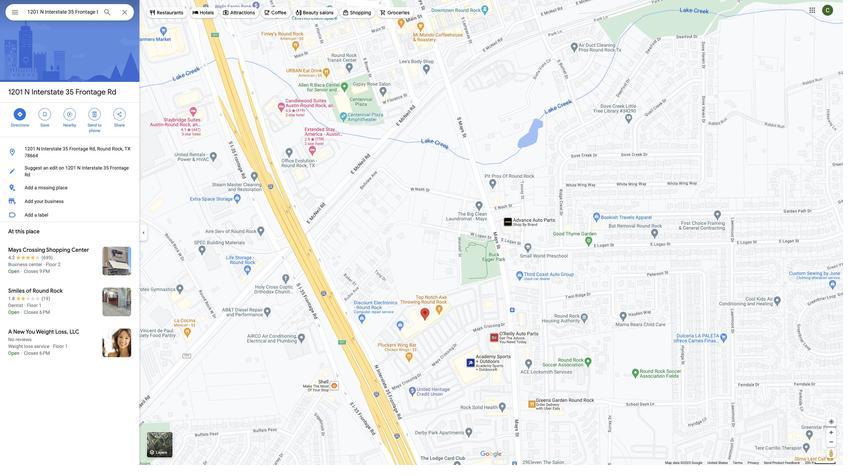 Task type: locate. For each thing, give the bounding box(es) containing it.
2 closes from the top
[[24, 310, 38, 315]]

1 vertical spatial closes
[[24, 310, 38, 315]]

n
[[24, 87, 30, 97], [37, 146, 40, 152], [77, 165, 81, 171]]

3 add from the top
[[25, 212, 33, 218]]

⋅ down "business"
[[21, 269, 23, 274]]

hotels
[[200, 10, 214, 16]]

2 vertical spatial 35
[[103, 165, 109, 171]]

collapse side panel image
[[140, 229, 147, 237]]

send left product
[[764, 462, 772, 465]]

1 down "loss,"
[[65, 344, 68, 349]]

0 horizontal spatial weight
[[8, 344, 23, 349]]

floor
[[46, 262, 57, 268], [27, 303, 38, 308], [53, 344, 64, 349]]

place right "this"
[[26, 229, 40, 235]]

35 up 
[[66, 87, 74, 97]]

add inside "button"
[[25, 212, 33, 218]]

show street view coverage image
[[826, 449, 836, 459]]

· up the 9 pm
[[43, 262, 45, 268]]

1 horizontal spatial n
[[37, 146, 40, 152]]

None field
[[27, 8, 98, 16]]

1 vertical spatial 1201
[[25, 146, 35, 152]]

0 horizontal spatial send
[[88, 123, 97, 128]]

1 vertical spatial weight
[[8, 344, 23, 349]]

salons
[[320, 10, 334, 16]]

shopping inside 1201 n interstate 35 frontage rd "main content"
[[46, 247, 70, 254]]

6 pm inside a new you weight loss, llc no reviews weight loss service · floor 1 open ⋅ closes 6 pm
[[39, 351, 50, 356]]

frontage inside 1201 n interstate 35 frontage rd, round rock, tx 78664
[[69, 146, 88, 152]]

suggest an edit on 1201 n interstate 35 frontage rd
[[25, 165, 129, 178]]

your
[[34, 199, 44, 204]]

open down no
[[8, 351, 19, 356]]

closes down center
[[24, 269, 38, 274]]

1 vertical spatial a
[[34, 212, 37, 218]]

1 vertical spatial shopping
[[46, 247, 70, 254]]

 button
[[5, 4, 25, 22]]

interstate up  on the top left
[[32, 87, 64, 97]]

1 vertical spatial add
[[25, 199, 33, 204]]

9 pm
[[39, 269, 50, 274]]

2 6 pm from the top
[[39, 351, 50, 356]]

1201 up 
[[8, 87, 23, 97]]

35 inside 1201 n interstate 35 frontage rd, round rock, tx 78664
[[63, 146, 68, 152]]

1 horizontal spatial round
[[97, 146, 111, 152]]

floor down 1.8 stars 19 reviews image
[[27, 303, 38, 308]]

show your location image
[[828, 419, 835, 425]]

place right the missing
[[56, 185, 68, 191]]

rd
[[107, 87, 116, 97], [25, 172, 30, 178]]

interstate
[[32, 87, 64, 97], [41, 146, 61, 152], [82, 165, 102, 171]]

united
[[708, 462, 717, 465]]

rd,
[[89, 146, 96, 152]]

floor inside a new you weight loss, llc no reviews weight loss service · floor 1 open ⋅ closes 6 pm
[[53, 344, 64, 349]]

rd down "suggest"
[[25, 172, 30, 178]]

open
[[8, 269, 19, 274], [8, 310, 19, 315], [8, 351, 19, 356]]

footer
[[665, 461, 805, 466]]

at this place
[[8, 229, 40, 235]]

2 vertical spatial closes
[[24, 351, 38, 356]]

2 vertical spatial floor
[[53, 344, 64, 349]]

loss
[[24, 344, 33, 349]]

0 vertical spatial add
[[25, 185, 33, 191]]

add a missing place
[[25, 185, 68, 191]]

terms button
[[733, 461, 743, 466]]

1.8
[[8, 296, 15, 302]]

1201 inside suggest an edit on 1201 n interstate 35 frontage rd
[[65, 165, 76, 171]]

1 horizontal spatial place
[[56, 185, 68, 191]]

united states
[[708, 462, 728, 465]]


[[42, 111, 48, 118]]

send inside button
[[764, 462, 772, 465]]

1201 inside 1201 n interstate 35 frontage rd, round rock, tx 78664
[[25, 146, 35, 152]]

⋅ inside business center · floor 2 open ⋅ closes 9 pm
[[21, 269, 23, 274]]

6 pm
[[39, 310, 50, 315], [39, 351, 50, 356]]

n for 1201 n interstate 35 frontage rd, round rock, tx 78664
[[37, 146, 40, 152]]

closes inside the dentist · floor 1 open ⋅ closes 6 pm
[[24, 310, 38, 315]]

0 vertical spatial 1
[[39, 303, 42, 308]]

⋅
[[21, 269, 23, 274], [21, 310, 23, 315], [21, 351, 23, 356]]

round
[[97, 146, 111, 152], [33, 288, 49, 295]]

google maps element
[[0, 0, 843, 466]]

0 vertical spatial ·
[[43, 262, 45, 268]]

restaurants button
[[147, 4, 187, 21]]

2 vertical spatial n
[[77, 165, 81, 171]]

1 vertical spatial send
[[764, 462, 772, 465]]

35 down 1201 n interstate 35 frontage rd, round rock, tx 78664
[[103, 165, 109, 171]]

2 horizontal spatial 1201
[[65, 165, 76, 171]]

rock,
[[112, 146, 123, 152]]

1
[[39, 303, 42, 308], [65, 344, 68, 349]]

0 horizontal spatial shopping
[[46, 247, 70, 254]]

1 vertical spatial 35
[[63, 146, 68, 152]]

1 horizontal spatial 1
[[65, 344, 68, 349]]

1 vertical spatial 6 pm
[[39, 351, 50, 356]]

n for 1201 n interstate 35 frontage rd
[[24, 87, 30, 97]]

coffee button
[[261, 4, 291, 21]]

⋅ down reviews at left bottom
[[21, 351, 23, 356]]

0 horizontal spatial n
[[24, 87, 30, 97]]

1 horizontal spatial shopping
[[350, 10, 371, 16]]

0 vertical spatial closes
[[24, 269, 38, 274]]

1 horizontal spatial ·
[[43, 262, 45, 268]]

6 pm down (19)
[[39, 310, 50, 315]]

1 ⋅ from the top
[[21, 269, 23, 274]]

shopping
[[350, 10, 371, 16], [46, 247, 70, 254]]

0 horizontal spatial round
[[33, 288, 49, 295]]

⋅ inside the dentist · floor 1 open ⋅ closes 6 pm
[[21, 310, 23, 315]]

footer containing map data ©2023 google
[[665, 461, 805, 466]]

a left label
[[34, 212, 37, 218]]

interstate down rd,
[[82, 165, 102, 171]]

a for label
[[34, 212, 37, 218]]

1 vertical spatial n
[[37, 146, 40, 152]]

2 open from the top
[[8, 310, 19, 315]]

business
[[45, 199, 64, 204]]

interstate inside suggest an edit on 1201 n interstate 35 frontage rd
[[82, 165, 102, 171]]

n down 1201 n interstate 35 frontage rd, round rock, tx 78664
[[77, 165, 81, 171]]

1 horizontal spatial 1201
[[25, 146, 35, 152]]

frontage up 
[[76, 87, 106, 97]]

smiles of round rock
[[8, 288, 63, 295]]

0 vertical spatial place
[[56, 185, 68, 191]]

2
[[58, 262, 60, 268]]


[[116, 111, 123, 118]]

layers
[[156, 451, 167, 456]]

interstate inside 1201 n interstate 35 frontage rd, round rock, tx 78664
[[41, 146, 61, 152]]

1 vertical spatial round
[[33, 288, 49, 295]]

round right rd,
[[97, 146, 111, 152]]

0 vertical spatial n
[[24, 87, 30, 97]]


[[17, 111, 23, 118]]

weight down no
[[8, 344, 23, 349]]

0 vertical spatial floor
[[46, 262, 57, 268]]

3 closes from the top
[[24, 351, 38, 356]]

1 vertical spatial frontage
[[69, 146, 88, 152]]

1201 up 78664
[[25, 146, 35, 152]]

open down dentist
[[8, 310, 19, 315]]

frontage left rd,
[[69, 146, 88, 152]]

2 vertical spatial open
[[8, 351, 19, 356]]

actions for 1201 n interstate 35 frontage rd region
[[0, 103, 139, 137]]

tx
[[125, 146, 130, 152]]

send product feedback
[[764, 462, 800, 465]]

0 horizontal spatial ·
[[24, 303, 26, 308]]

open down "business"
[[8, 269, 19, 274]]

2 a from the top
[[34, 212, 37, 218]]

2 ⋅ from the top
[[21, 310, 23, 315]]

0 horizontal spatial 1
[[39, 303, 42, 308]]

feedback
[[785, 462, 800, 465]]

0 vertical spatial ⋅
[[21, 269, 23, 274]]

privacy button
[[748, 461, 759, 466]]

n up 78664
[[37, 146, 40, 152]]

send up phone
[[88, 123, 97, 128]]

1 horizontal spatial weight
[[36, 329, 54, 336]]

⋅ inside a new you weight loss, llc no reviews weight loss service · floor 1 open ⋅ closes 6 pm
[[21, 351, 23, 356]]

a
[[8, 329, 12, 336]]

2 vertical spatial frontage
[[110, 165, 129, 171]]

at
[[8, 229, 14, 235]]

1 vertical spatial ·
[[24, 303, 26, 308]]

1 closes from the top
[[24, 269, 38, 274]]

round up (19)
[[33, 288, 49, 295]]

2 vertical spatial add
[[25, 212, 33, 218]]

0 vertical spatial frontage
[[76, 87, 106, 97]]

·
[[43, 262, 45, 268], [24, 303, 26, 308], [50, 344, 52, 349]]

closes down 'loss'
[[24, 351, 38, 356]]

1 horizontal spatial rd
[[107, 87, 116, 97]]

1 horizontal spatial send
[[764, 462, 772, 465]]

3 open from the top
[[8, 351, 19, 356]]

place
[[56, 185, 68, 191], [26, 229, 40, 235]]

edit
[[50, 165, 58, 171]]

0 horizontal spatial 1201
[[8, 87, 23, 97]]

1 vertical spatial rd
[[25, 172, 30, 178]]

shopping inside button
[[350, 10, 371, 16]]

2 vertical spatial 1201
[[65, 165, 76, 171]]

(699)
[[41, 255, 53, 261]]

weight right you
[[36, 329, 54, 336]]

1201 right on
[[65, 165, 76, 171]]

zoom in image
[[829, 430, 834, 436]]

2 add from the top
[[25, 199, 33, 204]]

business center · floor 2 open ⋅ closes 9 pm
[[8, 262, 60, 274]]

1 vertical spatial floor
[[27, 303, 38, 308]]

send inside send to phone
[[88, 123, 97, 128]]

1 add from the top
[[25, 185, 33, 191]]

1201 for 1201 n interstate 35 frontage rd
[[8, 87, 23, 97]]

· right service
[[50, 344, 52, 349]]

1 vertical spatial interstate
[[41, 146, 61, 152]]

add for add a missing place
[[25, 185, 33, 191]]

rd up share
[[107, 87, 116, 97]]

1 a from the top
[[34, 185, 37, 191]]

1 inside a new you weight loss, llc no reviews weight loss service · floor 1 open ⋅ closes 6 pm
[[65, 344, 68, 349]]

add left label
[[25, 212, 33, 218]]

shopping right salons
[[350, 10, 371, 16]]

1 open from the top
[[8, 269, 19, 274]]

weight
[[36, 329, 54, 336], [8, 344, 23, 349]]

footer inside google maps element
[[665, 461, 805, 466]]

⋅ down dentist
[[21, 310, 23, 315]]

6 pm down service
[[39, 351, 50, 356]]

this
[[15, 229, 25, 235]]

35 up on
[[63, 146, 68, 152]]

0 vertical spatial open
[[8, 269, 19, 274]]

1 6 pm from the top
[[39, 310, 50, 315]]

0 vertical spatial 6 pm
[[39, 310, 50, 315]]

attractions
[[230, 10, 255, 16]]

1 vertical spatial open
[[8, 310, 19, 315]]

on
[[59, 165, 64, 171]]

rd inside suggest an edit on 1201 n interstate 35 frontage rd
[[25, 172, 30, 178]]

add inside button
[[25, 185, 33, 191]]

1 down (19)
[[39, 303, 42, 308]]

2 vertical spatial ⋅
[[21, 351, 23, 356]]

3 ⋅ from the top
[[21, 351, 23, 356]]

2 vertical spatial ·
[[50, 344, 52, 349]]

a left the missing
[[34, 185, 37, 191]]

n inside 1201 n interstate 35 frontage rd, round rock, tx 78664
[[37, 146, 40, 152]]

interstate up edit
[[41, 146, 61, 152]]

1 vertical spatial ⋅
[[21, 310, 23, 315]]

0 vertical spatial send
[[88, 123, 97, 128]]

a inside add a missing place button
[[34, 185, 37, 191]]

a inside add a label "button"
[[34, 212, 37, 218]]

floor down (699) at the left bottom
[[46, 262, 57, 268]]

1201
[[8, 87, 23, 97], [25, 146, 35, 152], [65, 165, 76, 171]]

add a label
[[25, 212, 48, 218]]

0 vertical spatial 35
[[66, 87, 74, 97]]

0 vertical spatial shopping
[[350, 10, 371, 16]]

map data ©2023 google
[[665, 462, 702, 465]]

add left your
[[25, 199, 33, 204]]

0 vertical spatial a
[[34, 185, 37, 191]]

4.2 stars 699 reviews image
[[8, 255, 53, 261]]

0 vertical spatial 1201
[[8, 87, 23, 97]]

groceries button
[[377, 4, 414, 21]]

new
[[13, 329, 25, 336]]

0 horizontal spatial rd
[[25, 172, 30, 178]]

open inside the dentist · floor 1 open ⋅ closes 6 pm
[[8, 310, 19, 315]]

2 horizontal spatial n
[[77, 165, 81, 171]]

map
[[665, 462, 672, 465]]

add for add a label
[[25, 212, 33, 218]]

shopping up (699) at the left bottom
[[46, 247, 70, 254]]

2 horizontal spatial ·
[[50, 344, 52, 349]]

frontage
[[76, 87, 106, 97], [69, 146, 88, 152], [110, 165, 129, 171]]

35
[[66, 87, 74, 97], [63, 146, 68, 152], [103, 165, 109, 171]]

floor down "loss,"
[[53, 344, 64, 349]]

floor inside the dentist · floor 1 open ⋅ closes 6 pm
[[27, 303, 38, 308]]

1 vertical spatial 1
[[65, 344, 68, 349]]

a for missing
[[34, 185, 37, 191]]

frontage down rock,
[[110, 165, 129, 171]]

missing
[[38, 185, 55, 191]]

0 vertical spatial round
[[97, 146, 111, 152]]

2 vertical spatial interstate
[[82, 165, 102, 171]]

a new you weight loss, llc no reviews weight loss service · floor 1 open ⋅ closes 6 pm
[[8, 329, 79, 356]]

label
[[38, 212, 48, 218]]

add left the missing
[[25, 185, 33, 191]]

· down 1.8 stars 19 reviews image
[[24, 303, 26, 308]]

zoom out image
[[829, 440, 834, 445]]

mays
[[8, 247, 21, 254]]

n up directions
[[24, 87, 30, 97]]

closes down 1.8 stars 19 reviews image
[[24, 310, 38, 315]]

0 vertical spatial interstate
[[32, 87, 64, 97]]

1 vertical spatial place
[[26, 229, 40, 235]]

· inside a new you weight loss, llc no reviews weight loss service · floor 1 open ⋅ closes 6 pm
[[50, 344, 52, 349]]


[[67, 111, 73, 118]]



Task type: vqa. For each thing, say whether or not it's contained in the screenshot.
rightmost st
no



Task type: describe. For each thing, give the bounding box(es) containing it.
· inside the dentist · floor 1 open ⋅ closes 6 pm
[[24, 303, 26, 308]]

nearby
[[63, 123, 76, 128]]

you
[[26, 329, 35, 336]]

4.2
[[8, 255, 15, 261]]

restaurants
[[157, 10, 183, 16]]

crossing
[[23, 247, 45, 254]]

product
[[772, 462, 784, 465]]

save
[[40, 123, 49, 128]]

35 inside suggest an edit on 1201 n interstate 35 frontage rd
[[103, 165, 109, 171]]

35 for rd,
[[63, 146, 68, 152]]

none field inside the 1201 n interstate 35 frontage rd, round rock, tx 78664 field
[[27, 8, 98, 16]]


[[11, 8, 19, 17]]

united states button
[[708, 461, 728, 466]]

1201 n interstate 35 frontage rd main content
[[0, 0, 139, 466]]

n inside suggest an edit on 1201 n interstate 35 frontage rd
[[77, 165, 81, 171]]

place inside add a missing place button
[[56, 185, 68, 191]]

open inside a new you weight loss, llc no reviews weight loss service · floor 1 open ⋅ closes 6 pm
[[8, 351, 19, 356]]

1201 for 1201 n interstate 35 frontage rd, round rock, tx 78664
[[25, 146, 35, 152]]

add a missing place button
[[0, 181, 139, 195]]

round inside 1201 n interstate 35 frontage rd, round rock, tx 78664
[[97, 146, 111, 152]]

center
[[29, 262, 42, 268]]

200 ft button
[[805, 462, 836, 465]]

loss,
[[55, 329, 68, 336]]

an
[[43, 165, 48, 171]]

llc
[[69, 329, 79, 336]]

open inside business center · floor 2 open ⋅ closes 9 pm
[[8, 269, 19, 274]]

interstate for 1201 n interstate 35 frontage rd
[[32, 87, 64, 97]]

hotels button
[[189, 4, 218, 21]]

to
[[98, 123, 101, 128]]

coffee
[[271, 10, 286, 16]]

dentist
[[8, 303, 23, 308]]

suggest an edit on 1201 n interstate 35 frontage rd button
[[0, 162, 139, 181]]

closes inside business center · floor 2 open ⋅ closes 9 pm
[[24, 269, 38, 274]]

business
[[8, 262, 28, 268]]

send to phone
[[88, 123, 101, 133]]

1201 n interstate 35 frontage rd, round rock, tx 78664
[[25, 146, 130, 159]]

attractions button
[[220, 4, 259, 21]]

 search field
[[5, 4, 134, 22]]

frontage for rd
[[76, 87, 106, 97]]

closes inside a new you weight loss, llc no reviews weight loss service · floor 1 open ⋅ closes 6 pm
[[24, 351, 38, 356]]

ft
[[812, 462, 814, 465]]

add your business
[[25, 199, 64, 204]]

add for add your business
[[25, 199, 33, 204]]

1201 n interstate 35 frontage rd, round rock, tx 78664 button
[[0, 143, 139, 162]]

service
[[34, 344, 49, 349]]

beauty salons button
[[293, 4, 338, 21]]

add a label button
[[0, 208, 139, 222]]

beauty
[[303, 10, 319, 16]]

0 horizontal spatial place
[[26, 229, 40, 235]]

center
[[71, 247, 89, 254]]

©2023
[[681, 462, 691, 465]]

groceries
[[388, 10, 410, 16]]

floor inside business center · floor 2 open ⋅ closes 9 pm
[[46, 262, 57, 268]]

1201 n interstate 35 frontage rd
[[8, 87, 116, 97]]

35 for rd
[[66, 87, 74, 97]]

share
[[114, 123, 125, 128]]

6 pm inside the dentist · floor 1 open ⋅ closes 6 pm
[[39, 310, 50, 315]]

directions
[[11, 123, 29, 128]]

states
[[718, 462, 728, 465]]

send product feedback button
[[764, 461, 800, 466]]

200 ft
[[805, 462, 814, 465]]

send for send to phone
[[88, 123, 97, 128]]

phone
[[89, 128, 100, 133]]

data
[[673, 462, 680, 465]]

beauty salons
[[303, 10, 334, 16]]

reviews
[[16, 337, 32, 343]]

1.8 stars 19 reviews image
[[8, 296, 50, 302]]

google
[[692, 462, 702, 465]]

200
[[805, 462, 811, 465]]

terms
[[733, 462, 743, 465]]

interstate for 1201 n interstate 35 frontage rd, round rock, tx 78664
[[41, 146, 61, 152]]

shopping button
[[340, 4, 375, 21]]

smiles
[[8, 288, 25, 295]]

0 vertical spatial rd
[[107, 87, 116, 97]]

send for send product feedback
[[764, 462, 772, 465]]

(19)
[[41, 296, 50, 302]]

no
[[8, 337, 14, 343]]

78664
[[25, 153, 38, 159]]

frontage inside suggest an edit on 1201 n interstate 35 frontage rd
[[110, 165, 129, 171]]

1201 N Interstate 35 Frontage Rd, Round Rock, TX 78664 field
[[5, 4, 134, 20]]

privacy
[[748, 462, 759, 465]]

· inside business center · floor 2 open ⋅ closes 9 pm
[[43, 262, 45, 268]]

of
[[26, 288, 31, 295]]

frontage for rd,
[[69, 146, 88, 152]]

0 vertical spatial weight
[[36, 329, 54, 336]]

1 inside the dentist · floor 1 open ⋅ closes 6 pm
[[39, 303, 42, 308]]


[[91, 111, 98, 118]]

suggest
[[25, 165, 42, 171]]

dentist · floor 1 open ⋅ closes 6 pm
[[8, 303, 50, 315]]

add your business link
[[0, 195, 139, 208]]

rock
[[50, 288, 63, 295]]

google account: christina overa  
(christinaovera9@gmail.com) image
[[822, 5, 833, 16]]



